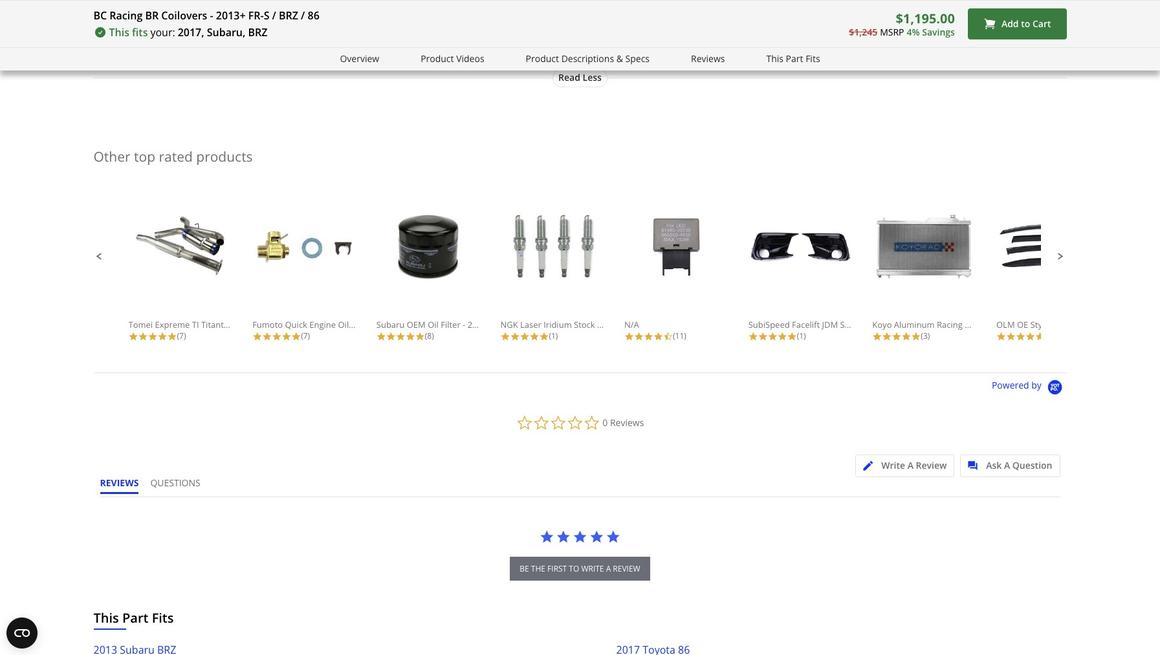 Task type: describe. For each thing, give the bounding box(es) containing it.
0 vertical spatial this part fits
[[766, 52, 820, 65]]

products
[[196, 148, 253, 166]]

n/a link
[[624, 212, 728, 331]]

ngk laser iridium stock heat range...
[[500, 319, 649, 331]]

0 vertical spatial reviews
[[691, 52, 725, 65]]

product for product descriptions & specs
[[526, 52, 559, 65]]

tomei
[[128, 319, 153, 331]]

koyo aluminum racing radiator -... link
[[872, 212, 1010, 331]]

subaru
[[376, 319, 405, 331]]

1 horizontal spatial fits
[[806, 52, 820, 65]]

0 horizontal spatial this part fits
[[93, 609, 174, 627]]

jdm
[[822, 319, 838, 331]]

1 / from the left
[[272, 8, 276, 23]]

olm
[[996, 319, 1015, 331]]

ngk
[[500, 319, 518, 331]]

- for 2013+
[[210, 8, 213, 23]]

2 total reviews element
[[996, 331, 1100, 342]]

koyo
[[872, 319, 892, 331]]

(3)
[[921, 331, 930, 342]]

write no frame image
[[863, 461, 879, 471]]

1 vertical spatial fits
[[152, 609, 174, 627]]

ti
[[192, 319, 199, 331]]

write
[[881, 459, 905, 472]]

click here to learn more about the
[[104, 29, 272, 43]]

rated
[[159, 148, 193, 166]]

learn
[[166, 29, 191, 43]]

2015+
[[468, 319, 492, 331]]

- right guards
[[1101, 319, 1104, 331]]

product descriptions & specs
[[526, 52, 650, 65]]

0 horizontal spatial reviews
[[610, 417, 644, 429]]

upgrading
[[605, 29, 654, 43]]

.
[[373, 29, 376, 43]]

2 / from the left
[[301, 8, 305, 23]]

valve...
[[375, 319, 402, 331]]

the inside button
[[531, 564, 545, 575]]

add
[[1002, 18, 1019, 30]]

by
[[1032, 379, 1042, 392]]

a for ask
[[1004, 459, 1010, 472]]

read
[[558, 71, 580, 84]]

product videos
[[421, 52, 484, 65]]

(7) for quick
[[301, 331, 310, 342]]

rain
[[1051, 319, 1068, 331]]

1 oil from the left
[[338, 319, 349, 331]]

2 oil from the left
[[428, 319, 439, 331]]

style...
[[840, 319, 865, 331]]

8k/8k
[[114, 1, 143, 15]]

to right here
[[154, 29, 163, 43]]

when
[[576, 29, 603, 43]]

fumoto
[[252, 319, 283, 331]]

racing inside koyo aluminum racing radiator -... link
[[937, 319, 963, 331]]

.  please allow additional time for shipping when upgrading to swift springs.
[[104, 29, 693, 60]]

dialog image
[[968, 461, 984, 471]]

2 vertical spatial this
[[93, 609, 119, 627]]

please
[[378, 29, 410, 43]]

specs
[[625, 52, 650, 65]]

for
[[516, 29, 530, 43]]

(2)
[[1045, 331, 1054, 342]]

0 reviews
[[603, 417, 644, 429]]

savings
[[922, 26, 955, 38]]

quick
[[285, 319, 307, 331]]

4%
[[907, 26, 920, 38]]

3 total reviews element
[[872, 331, 976, 342]]

$1,195.00
[[896, 10, 955, 27]]

iridium
[[544, 319, 572, 331]]

0 vertical spatial brz
[[279, 8, 298, 23]]

to inside the .  please allow additional time for shipping when upgrading to swift springs.
[[657, 29, 667, 43]]

&
[[616, 52, 623, 65]]

this inside this part fits link
[[766, 52, 784, 65]]

back...
[[257, 319, 282, 331]]

tomei expreme ti titantium cat-back...
[[128, 319, 282, 331]]

be
[[520, 564, 529, 575]]

product descriptions & specs link
[[526, 52, 650, 66]]

2 ... from the left
[[1104, 319, 1111, 331]]

7 total reviews element for quick
[[252, 331, 356, 342]]

0 horizontal spatial part
[[122, 609, 148, 627]]

$1,245
[[849, 26, 877, 38]]

your:
[[150, 25, 175, 39]]

ask a question
[[986, 459, 1052, 472]]

olm oe style rain guards -...
[[996, 319, 1111, 331]]

overview link
[[340, 52, 379, 66]]

question
[[1012, 459, 1052, 472]]

to inside button
[[569, 564, 579, 575]]

0 vertical spatial part
[[786, 52, 803, 65]]

oe
[[1017, 319, 1028, 331]]

less
[[583, 71, 602, 84]]

fumoto quick engine oil drain valve... link
[[252, 212, 402, 331]]

click
[[104, 29, 126, 43]]

heat
[[597, 319, 616, 331]]

(7) for expreme
[[177, 331, 186, 342]]

expreme
[[155, 319, 190, 331]]

(8)
[[425, 331, 434, 342]]

2017,
[[178, 25, 204, 39]]

about
[[222, 29, 251, 43]]

0 horizontal spatial the
[[253, 29, 269, 43]]

7 total reviews element for expreme
[[128, 331, 232, 342]]

s
[[264, 8, 269, 23]]

oem
[[407, 319, 426, 331]]

subispeed facelift jdm style...
[[748, 319, 865, 331]]

subispeed
[[748, 319, 790, 331]]

ask
[[986, 459, 1002, 472]]

1 total reviews element for laser
[[500, 331, 604, 342]]



Task type: vqa. For each thing, say whether or not it's contained in the screenshot.
Laser '(1)'
yes



Task type: locate. For each thing, give the bounding box(es) containing it.
a right write on the right bottom
[[908, 459, 914, 472]]

8k/8k spring rates
[[114, 1, 205, 15]]

(1) left jdm
[[797, 331, 806, 342]]

... right guards
[[1104, 319, 1111, 331]]

powered by link
[[992, 379, 1067, 396]]

style
[[1030, 319, 1049, 331]]

powered by
[[992, 379, 1044, 392]]

1 (1) from the left
[[549, 331, 558, 342]]

0 horizontal spatial 7 total reviews element
[[128, 331, 232, 342]]

1 1 total reviews element from the left
[[500, 331, 604, 342]]

oil right the oem on the left of page
[[428, 319, 439, 331]]

half star image
[[663, 332, 673, 342]]

(7) right back...
[[301, 331, 310, 342]]

msrp
[[880, 26, 904, 38]]

2013+
[[216, 8, 246, 23]]

1 total reviews element
[[500, 331, 604, 342], [748, 331, 852, 342]]

/ left 86
[[301, 8, 305, 23]]

other top rated products
[[93, 148, 253, 166]]

product for product videos
[[421, 52, 454, 65]]

cat-
[[241, 319, 257, 331]]

1 horizontal spatial /
[[301, 8, 305, 23]]

2 product from the left
[[526, 52, 559, 65]]

/
[[272, 8, 276, 23], [301, 8, 305, 23]]

the
[[253, 29, 269, 43], [531, 564, 545, 575]]

be the first to write a review button
[[510, 557, 650, 581]]

0 horizontal spatial ...
[[1003, 319, 1010, 331]]

guards
[[1071, 319, 1099, 331]]

1 vertical spatial part
[[122, 609, 148, 627]]

fr-
[[248, 8, 264, 23]]

$1,195.00 $1,245 msrp 4% savings
[[849, 10, 955, 38]]

0 horizontal spatial fits
[[152, 609, 174, 627]]

the right be
[[531, 564, 545, 575]]

n/a
[[624, 319, 639, 331]]

titantium
[[201, 319, 239, 331]]

to
[[1021, 18, 1030, 30], [154, 29, 163, 43], [657, 29, 667, 43], [569, 564, 579, 575]]

top
[[134, 148, 155, 166]]

1 horizontal spatial 1 total reviews element
[[748, 331, 852, 342]]

1 a from the left
[[908, 459, 914, 472]]

powered
[[992, 379, 1029, 392]]

reviews right "0"
[[610, 417, 644, 429]]

drain
[[351, 319, 373, 331]]

0 horizontal spatial product
[[421, 52, 454, 65]]

1 horizontal spatial part
[[786, 52, 803, 65]]

to inside button
[[1021, 18, 1030, 30]]

product videos link
[[421, 52, 484, 66]]

a right ask
[[1004, 459, 1010, 472]]

reviews link
[[691, 52, 725, 66]]

(7) left ti
[[177, 331, 186, 342]]

2 1 total reviews element from the left
[[748, 331, 852, 342]]

- left 2013+
[[210, 8, 213, 23]]

(1) for facelift
[[797, 331, 806, 342]]

1 horizontal spatial product
[[526, 52, 559, 65]]

0 vertical spatial this
[[109, 25, 129, 39]]

to left 'swift'
[[657, 29, 667, 43]]

product down shipping
[[526, 52, 559, 65]]

1 horizontal spatial oil
[[428, 319, 439, 331]]

(11)
[[673, 331, 686, 342]]

1 horizontal spatial brz
[[279, 8, 298, 23]]

0 horizontal spatial (1)
[[549, 331, 558, 342]]

- for ...
[[1000, 319, 1003, 331]]

0 horizontal spatial (7)
[[177, 331, 186, 342]]

olm oe style rain guards -... link
[[996, 212, 1111, 331]]

more
[[194, 29, 219, 43]]

part
[[786, 52, 803, 65], [122, 609, 148, 627]]

coilovers
[[161, 8, 207, 23]]

brz right the s
[[279, 8, 298, 23]]

overview
[[340, 52, 379, 65]]

1 7 total reviews element from the left
[[128, 331, 232, 342]]

1 vertical spatial brz
[[248, 25, 268, 39]]

2 (1) from the left
[[797, 331, 806, 342]]

racing right (3)
[[937, 319, 963, 331]]

- for 2015+
[[463, 319, 465, 331]]

here
[[129, 29, 151, 43]]

(1) right laser at left
[[549, 331, 558, 342]]

star image
[[138, 332, 148, 342], [148, 332, 158, 342], [158, 332, 167, 342], [167, 332, 177, 342], [252, 332, 262, 342], [272, 332, 282, 342], [376, 332, 386, 342], [386, 332, 396, 342], [396, 332, 406, 342], [406, 332, 415, 342], [415, 332, 425, 342], [520, 332, 530, 342], [644, 332, 654, 342], [748, 332, 758, 342], [758, 332, 768, 342], [768, 332, 778, 342], [778, 332, 787, 342], [787, 332, 797, 342], [872, 332, 882, 342], [882, 332, 892, 342], [902, 332, 911, 342], [911, 332, 921, 342], [996, 332, 1006, 342], [1006, 332, 1016, 342], [1016, 332, 1026, 342], [540, 530, 554, 544], [573, 530, 587, 544], [606, 530, 620, 544]]

0 horizontal spatial brz
[[248, 25, 268, 39]]

(1) for laser
[[549, 331, 558, 342]]

1 vertical spatial racing
[[937, 319, 963, 331]]

1 horizontal spatial reviews
[[691, 52, 725, 65]]

koyo aluminum racing radiator -...
[[872, 319, 1010, 331]]

first
[[547, 564, 567, 575]]

2 7 total reviews element from the left
[[252, 331, 356, 342]]

a
[[606, 564, 611, 575]]

add to cart button
[[968, 8, 1067, 39]]

fits
[[132, 25, 148, 39]]

11 total reviews element
[[624, 331, 728, 342]]

add to cart
[[1002, 18, 1051, 30]]

-
[[210, 8, 213, 23], [463, 319, 465, 331], [1000, 319, 1003, 331], [1101, 319, 1104, 331]]

1 horizontal spatial this part fits
[[766, 52, 820, 65]]

bc
[[93, 8, 107, 23]]

1 horizontal spatial a
[[1004, 459, 1010, 472]]

springs.
[[104, 46, 142, 60]]

0 horizontal spatial racing
[[110, 8, 143, 23]]

range...
[[618, 319, 649, 331]]

0 vertical spatial fits
[[806, 52, 820, 65]]

1 (7) from the left
[[177, 331, 186, 342]]

/ right the s
[[272, 8, 276, 23]]

be the first to write a review
[[520, 564, 640, 575]]

subaru oem oil filter - 2015+ wrx link
[[376, 212, 512, 331]]

open widget image
[[6, 618, 38, 649]]

2 (7) from the left
[[301, 331, 310, 342]]

product
[[421, 52, 454, 65], [526, 52, 559, 65]]

subispeed facelift jdm style... link
[[748, 212, 865, 331]]

0 horizontal spatial 1 total reviews element
[[500, 331, 604, 342]]

descriptions
[[561, 52, 614, 65]]

1 vertical spatial this part fits
[[93, 609, 174, 627]]

(1)
[[549, 331, 558, 342], [797, 331, 806, 342]]

wrx
[[494, 319, 512, 331]]

subaru oem oil filter - 2015+ wrx
[[376, 319, 512, 331]]

product down allow
[[421, 52, 454, 65]]

0 vertical spatial racing
[[110, 8, 143, 23]]

this part fits link
[[766, 52, 820, 66]]

1 horizontal spatial (7)
[[301, 331, 310, 342]]

1 total reviews element for facelift
[[748, 331, 852, 342]]

reviews down 'swift'
[[691, 52, 725, 65]]

the down fr-
[[253, 29, 269, 43]]

0 horizontal spatial a
[[908, 459, 914, 472]]

oil left drain
[[338, 319, 349, 331]]

- right "filter"
[[463, 319, 465, 331]]

1 vertical spatial reviews
[[610, 417, 644, 429]]

review
[[613, 564, 640, 575]]

1 horizontal spatial ...
[[1104, 319, 1111, 331]]

tomei expreme ti titantium cat-back... link
[[128, 212, 282, 331]]

brz down fr-
[[248, 25, 268, 39]]

1 horizontal spatial racing
[[937, 319, 963, 331]]

1 horizontal spatial 7 total reviews element
[[252, 331, 356, 342]]

other
[[93, 148, 130, 166]]

a inside dropdown button
[[1004, 459, 1010, 472]]

star image
[[128, 332, 138, 342], [262, 332, 272, 342], [282, 332, 291, 342], [291, 332, 301, 342], [500, 332, 510, 342], [510, 332, 520, 342], [530, 332, 539, 342], [539, 332, 549, 342], [624, 332, 634, 342], [634, 332, 644, 342], [654, 332, 663, 342], [892, 332, 902, 342], [1026, 332, 1035, 342], [1035, 332, 1045, 342], [556, 530, 571, 544], [590, 530, 604, 544]]

to right add
[[1021, 18, 1030, 30]]

0 horizontal spatial oil
[[338, 319, 349, 331]]

racing up fits
[[110, 8, 143, 23]]

- right radiator
[[1000, 319, 1003, 331]]

filter
[[441, 319, 460, 331]]

write a review
[[881, 459, 947, 472]]

questions
[[150, 477, 200, 489]]

1 vertical spatial this
[[766, 52, 784, 65]]

a inside dropdown button
[[908, 459, 914, 472]]

write a review button
[[855, 455, 955, 478]]

8 total reviews element
[[376, 331, 480, 342]]

a for write
[[908, 459, 914, 472]]

this fits your: 2017, subaru, brz
[[109, 25, 268, 39]]

1 ... from the left
[[1003, 319, 1010, 331]]

to right first
[[569, 564, 579, 575]]

tab list containing reviews
[[100, 477, 212, 497]]

subaru,
[[207, 25, 245, 39]]

cart
[[1033, 18, 1051, 30]]

shipping
[[532, 29, 573, 43]]

tab list
[[100, 477, 212, 497]]

2 a from the left
[[1004, 459, 1010, 472]]

1 horizontal spatial (1)
[[797, 331, 806, 342]]

1 horizontal spatial the
[[531, 564, 545, 575]]

bc racing br coilovers - 2013+ fr-s / brz / 86
[[93, 8, 319, 23]]

0 vertical spatial the
[[253, 29, 269, 43]]

fumoto quick engine oil drain valve...
[[252, 319, 402, 331]]

1 vertical spatial the
[[531, 564, 545, 575]]

... left oe
[[1003, 319, 1010, 331]]

this part fits
[[766, 52, 820, 65], [93, 609, 174, 627]]

7 total reviews element
[[128, 331, 232, 342], [252, 331, 356, 342]]

1 product from the left
[[421, 52, 454, 65]]

reviews
[[100, 477, 139, 489]]

time
[[491, 29, 513, 43]]

0 horizontal spatial /
[[272, 8, 276, 23]]



